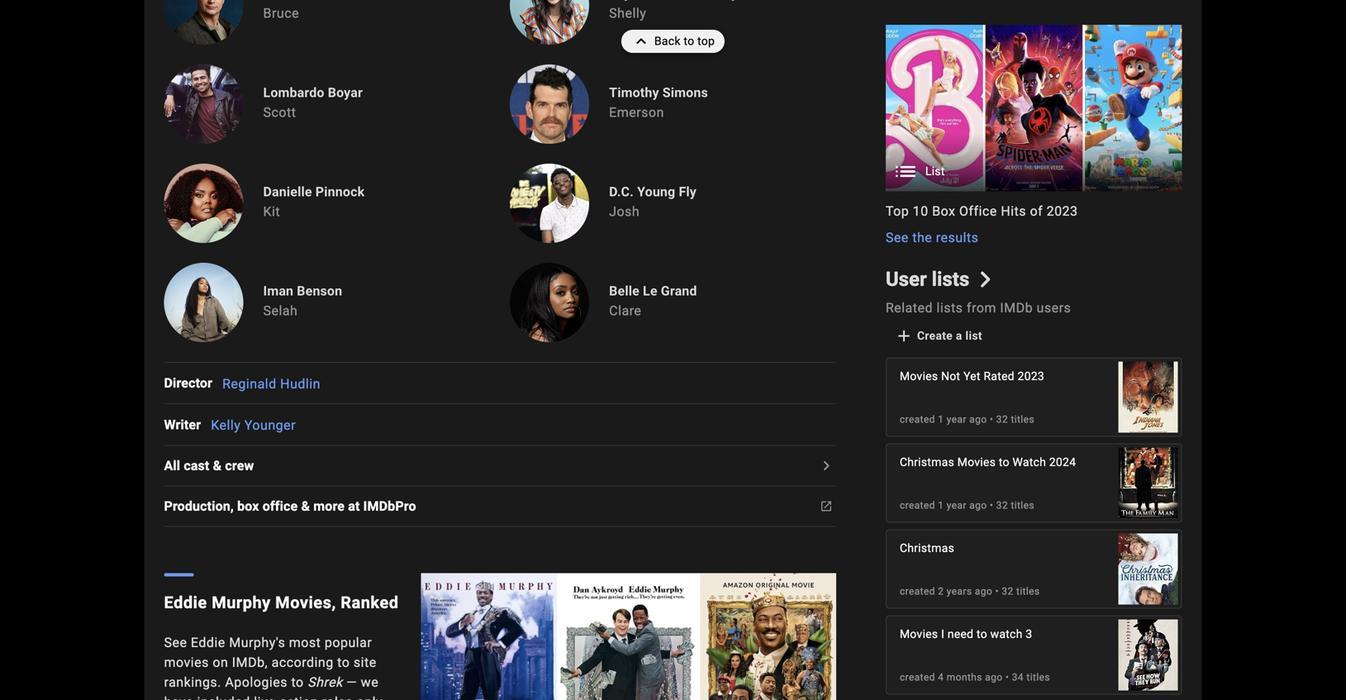 Task type: describe. For each thing, give the bounding box(es) containing it.
have
[[164, 694, 193, 700]]

belle le grand link
[[609, 283, 697, 299]]

timothy simons image
[[510, 64, 589, 144]]

add image
[[894, 326, 914, 346]]

iman
[[263, 283, 294, 299]]

production art image
[[886, 25, 1182, 192]]

lists for user
[[932, 267, 970, 291]]

fly
[[679, 184, 697, 200]]

adrien brody, sam rockwell, david oyelowo, reece shearsmith, saoirse ronan, pippa bennett-warner, ruth wilson, sian clifford, pearl chanda, harris dickinson, jacob fortune-lloyd, and charlie cooper in see how they run (2022) image
[[1119, 611, 1178, 699]]

office
[[263, 498, 298, 514]]

office
[[959, 203, 997, 219]]

0 vertical spatial 2023
[[1047, 203, 1078, 219]]

34
[[1012, 671, 1024, 683]]

1 for christmas
[[938, 500, 944, 511]]

ranked
[[341, 593, 399, 612]]

movies not yet rated 2023
[[900, 369, 1045, 383]]

crew
[[225, 458, 254, 474]]

ago right years
[[975, 585, 993, 597]]

on
[[213, 655, 228, 670]]

danielle pinnock image
[[164, 164, 243, 243]]

lombardo boyar scott
[[263, 85, 363, 120]]

chevron right inline image
[[978, 271, 993, 287]]

from
[[967, 300, 997, 316]]

year for movies
[[947, 500, 967, 511]]

see full cast and crew image
[[816, 456, 836, 476]]

3
[[1026, 627, 1033, 641]]

expand less image
[[631, 30, 655, 53]]

reginald
[[222, 376, 277, 391]]

emerson
[[609, 104, 664, 120]]

list link
[[886, 25, 1182, 191]]

see full cast and crew element for kelly younger
[[164, 415, 211, 435]]

selah link
[[263, 303, 298, 319]]

movies for i
[[900, 627, 938, 641]]

• for to
[[1006, 671, 1009, 683]]

created for movies i need  to watch 3
[[900, 671, 935, 683]]

0 vertical spatial eddie
[[164, 593, 207, 612]]

created for christmas
[[900, 585, 935, 597]]

see for see the results
[[886, 230, 909, 246]]

1 vertical spatial movies
[[958, 455, 996, 469]]

christmas for christmas movies to watch 2024
[[900, 455, 955, 469]]

back to top
[[655, 34, 715, 48]]

32 for rated
[[996, 414, 1008, 425]]

imdb,
[[232, 655, 268, 670]]

d.c. young fly josh
[[609, 184, 697, 219]]

anjelah johnson-reyes image
[[510, 0, 589, 45]]

2
[[938, 585, 944, 597]]

murphy
[[212, 593, 271, 612]]

production, box office & more at imdbpro button
[[164, 496, 426, 516]]

le
[[643, 283, 658, 299]]

i
[[941, 627, 945, 641]]

eddie inside see eddie murphy's most popular movies on imdb, according to site rankings. apologies to
[[191, 635, 225, 650]]

months
[[947, 671, 982, 683]]

production, box office & more at imdbpro
[[164, 498, 416, 514]]

create a list
[[917, 329, 983, 342]]

d.c.
[[609, 184, 634, 200]]

pinnock
[[316, 184, 365, 200]]

list
[[925, 165, 945, 178]]

see the results
[[886, 230, 979, 246]]

year for not
[[947, 414, 967, 425]]

site
[[354, 655, 377, 670]]

at
[[348, 498, 360, 514]]

danielle pinnock kit
[[263, 184, 365, 219]]

simons
[[663, 85, 708, 100]]

to left watch
[[999, 455, 1010, 469]]

all cast & crew button
[[164, 456, 264, 476]]

kelly
[[211, 417, 241, 433]]

clare
[[609, 303, 642, 319]]

titles for 2023
[[1011, 414, 1035, 425]]

clare link
[[609, 303, 642, 319]]

2024
[[1049, 455, 1076, 469]]

imdb
[[1000, 300, 1033, 316]]

back to top button
[[621, 30, 725, 53]]

boyar
[[328, 85, 363, 100]]

belle le grand clare
[[609, 283, 697, 319]]

iman benson link
[[263, 283, 342, 299]]

all cast & crew
[[164, 458, 254, 474]]

list group
[[886, 25, 1182, 192]]

timothy
[[609, 85, 659, 100]]

kit link
[[263, 204, 280, 219]]

yet
[[964, 369, 981, 383]]

a
[[956, 329, 962, 342]]

production, box office & more at imdbpro image
[[816, 496, 836, 516]]

create a list button
[[886, 321, 996, 351]]

related
[[886, 300, 933, 316]]

group containing top 10 box office hits of 2023
[[886, 25, 1182, 248]]

need
[[948, 627, 974, 641]]

only
[[357, 694, 383, 700]]

see eddie murphy's most popular movies on imdb, according to site rankings. apologies to
[[164, 635, 377, 690]]

see full cast and crew element for reginald hudlin
[[164, 373, 222, 393]]

box
[[932, 203, 956, 219]]

movies i need  to watch 3
[[900, 627, 1033, 641]]

christmas for christmas
[[900, 541, 955, 555]]

to down popular
[[337, 655, 350, 670]]

the
[[913, 230, 932, 246]]

hudlin
[[280, 376, 321, 391]]

production,
[[164, 498, 234, 514]]

results
[[936, 230, 979, 246]]

more
[[313, 498, 345, 514]]



Task type: vqa. For each thing, say whether or not it's contained in the screenshot.
year
yes



Task type: locate. For each thing, give the bounding box(es) containing it.
0 vertical spatial lists
[[932, 267, 970, 291]]

ken marino image
[[164, 0, 243, 45]]

create
[[917, 329, 953, 342]]

& right cast
[[213, 458, 222, 474]]

2 christmas from the top
[[900, 541, 955, 555]]

apologies
[[225, 674, 288, 690]]

see
[[886, 230, 909, 246], [164, 635, 187, 650]]

1 vertical spatial 32
[[996, 500, 1008, 511]]

kelly younger button
[[211, 417, 296, 433]]

2023 right "of"
[[1047, 203, 1078, 219]]

ago down "movies not yet rated 2023"
[[970, 414, 987, 425]]

to up action
[[291, 674, 304, 690]]

emerson link
[[609, 104, 664, 120]]

scott link
[[263, 104, 296, 120]]

2023 right "rated"
[[1018, 369, 1045, 383]]

imdbpro
[[363, 498, 416, 514]]

nicolas cage, téa leoni, jake milkovich, ryan milkovich, and makenzie vega in the family man (2000) image
[[1119, 439, 1178, 527]]

2023
[[1047, 203, 1078, 219], [1018, 369, 1045, 383]]

titles up watch
[[1011, 414, 1035, 425]]

• right years
[[995, 585, 999, 597]]

d.c. young fly image
[[510, 164, 589, 243]]

created down "movies not yet rated 2023"
[[900, 414, 935, 425]]

1 for movies
[[938, 414, 944, 425]]

lombardo boyar image
[[164, 64, 243, 144]]

movies for not
[[900, 369, 938, 383]]

movies left i
[[900, 627, 938, 641]]

popular
[[325, 635, 372, 650]]

see inside button
[[886, 230, 909, 246]]

group
[[886, 25, 1182, 248], [421, 573, 836, 700]]

0 vertical spatial group
[[886, 25, 1182, 248]]

shrek
[[308, 674, 343, 690]]

kit
[[263, 204, 280, 219]]

see full cast and crew element down director
[[164, 415, 211, 435]]

& inside button
[[213, 458, 222, 474]]

selah
[[263, 303, 298, 319]]

2 created 1 year ago • 32 titles from the top
[[900, 500, 1035, 511]]

poster image
[[421, 573, 836, 700]]

0 horizontal spatial see
[[164, 635, 187, 650]]

eddie murphy movies, ranked
[[164, 593, 399, 612]]

created 1 year ago • 32 titles down yet
[[900, 414, 1035, 425]]

lombardo
[[263, 85, 324, 100]]

0 horizontal spatial &
[[213, 458, 222, 474]]

box
[[237, 498, 259, 514]]

0 vertical spatial &
[[213, 458, 222, 474]]

created 1 year ago • 32 titles
[[900, 414, 1035, 425], [900, 500, 1035, 511]]

1 see full cast and crew element from the top
[[164, 373, 222, 393]]

antonio banderas, harrison ford, mads mikkelsen, ethann isidore, boyd holbrook, phoebe waller-bridge, and shaunette renée wilson in indiana jones and the dial of destiny (2023) image
[[1119, 353, 1178, 441]]

lists
[[932, 267, 970, 291], [937, 300, 963, 316]]

titles
[[1011, 414, 1035, 425], [1011, 500, 1035, 511], [1016, 585, 1040, 597], [1027, 671, 1050, 683]]

year down christmas movies to watch 2024
[[947, 500, 967, 511]]

iman benson selah
[[263, 283, 342, 319]]

movies
[[900, 369, 938, 383], [958, 455, 996, 469], [900, 627, 938, 641]]

see left the
[[886, 230, 909, 246]]

ago for need
[[985, 671, 1003, 683]]

1 christmas from the top
[[900, 455, 955, 469]]

grand
[[661, 283, 697, 299]]

user lists link
[[886, 267, 993, 291]]

d.c. young fly link
[[609, 183, 697, 200]]

created left 2 at the right bottom
[[900, 585, 935, 597]]

&
[[213, 458, 222, 474], [301, 498, 310, 514]]

years
[[947, 585, 972, 597]]

1 created from the top
[[900, 414, 935, 425]]

& left more
[[301, 498, 310, 514]]

we
[[361, 674, 379, 690]]

christmas
[[900, 455, 955, 469], [900, 541, 955, 555]]

1 down not
[[938, 414, 944, 425]]

1 vertical spatial 1
[[938, 500, 944, 511]]

related lists from imdb users
[[886, 300, 1071, 316]]

created 4 months ago • 34 titles
[[900, 671, 1050, 683]]

top
[[698, 34, 715, 48]]

watch
[[1013, 455, 1046, 469]]

10
[[913, 203, 929, 219]]

see the results button
[[886, 228, 979, 248]]

created 2 years ago • 32 titles
[[900, 585, 1040, 597]]

lists for related
[[937, 300, 963, 316]]

0 vertical spatial 32
[[996, 414, 1008, 425]]

see full cast and crew element containing writer
[[164, 415, 211, 435]]

bruce link
[[263, 5, 299, 21]]

lombardo boyar link
[[263, 84, 363, 101]]

titles for watch
[[1027, 671, 1050, 683]]

lists up create a list
[[937, 300, 963, 316]]

eddie up on
[[191, 635, 225, 650]]

danielle
[[263, 184, 312, 200]]

list
[[966, 329, 983, 342]]

kelly younger
[[211, 417, 296, 433]]

ago down christmas movies to watch 2024
[[970, 500, 987, 511]]

0 vertical spatial 1
[[938, 414, 944, 425]]

titles up the 3
[[1016, 585, 1040, 597]]

1 vertical spatial 2023
[[1018, 369, 1045, 383]]

1 vertical spatial see
[[164, 635, 187, 650]]

1 year from the top
[[947, 414, 967, 425]]

1 vertical spatial created 1 year ago • 32 titles
[[900, 500, 1035, 511]]

2 see full cast and crew element from the top
[[164, 415, 211, 435]]

0 horizontal spatial 2023
[[1018, 369, 1045, 383]]

most
[[289, 635, 321, 650]]

eddie left murphy
[[164, 593, 207, 612]]

0 vertical spatial see
[[886, 230, 909, 246]]

not
[[941, 369, 961, 383]]

included
[[197, 694, 250, 700]]

eliza taylor and jake lacy in christmas inheritance (2017) image
[[1119, 525, 1178, 613]]

1 vertical spatial lists
[[937, 300, 963, 316]]

belle le grand image
[[510, 263, 589, 342]]

see inside see eddie murphy's most popular movies on imdb, according to site rankings. apologies to
[[164, 635, 187, 650]]

to left top
[[684, 34, 695, 48]]

created 1 year ago • 32 titles for movies
[[900, 500, 1035, 511]]

2 1 from the top
[[938, 500, 944, 511]]

back
[[655, 34, 681, 48]]

0 horizontal spatial group
[[421, 573, 836, 700]]

ago for to
[[970, 500, 987, 511]]

1 horizontal spatial 2023
[[1047, 203, 1078, 219]]

1 vertical spatial eddie
[[191, 635, 225, 650]]

to right need
[[977, 627, 987, 641]]

eddie
[[164, 593, 207, 612], [191, 635, 225, 650]]

32 for watch
[[996, 500, 1008, 511]]

timothy simons emerson
[[609, 85, 708, 120]]

benson
[[297, 283, 342, 299]]

1 horizontal spatial see
[[886, 230, 909, 246]]

1 horizontal spatial &
[[301, 498, 310, 514]]

2 vertical spatial movies
[[900, 627, 938, 641]]

movies left watch
[[958, 455, 996, 469]]

—
[[346, 674, 357, 690]]

1 vertical spatial &
[[301, 498, 310, 514]]

see full cast and crew element up writer
[[164, 373, 222, 393]]

murphy's
[[229, 635, 285, 650]]

& inside button
[[301, 498, 310, 514]]

32 down christmas movies to watch 2024
[[996, 500, 1008, 511]]

• left 34
[[1006, 671, 1009, 683]]

lists left chevron right inline image
[[932, 267, 970, 291]]

josh
[[609, 204, 640, 219]]

younger
[[244, 417, 296, 433]]

ago left 34
[[985, 671, 1003, 683]]

0 vertical spatial created 1 year ago • 32 titles
[[900, 414, 1035, 425]]

reginald hudlin
[[222, 376, 321, 391]]

watch
[[991, 627, 1023, 641]]

1 down christmas movies to watch 2024
[[938, 500, 944, 511]]

scott
[[263, 104, 296, 120]]

iman benson image
[[164, 263, 243, 342]]

of
[[1030, 203, 1043, 219]]

1 vertical spatial christmas
[[900, 541, 955, 555]]

users
[[1037, 300, 1071, 316]]

2 created from the top
[[900, 500, 935, 511]]

1 created 1 year ago • 32 titles from the top
[[900, 414, 1035, 425]]

32
[[996, 414, 1008, 425], [996, 500, 1008, 511], [1002, 585, 1014, 597]]

• for rated
[[990, 414, 994, 425]]

created left 4
[[900, 671, 935, 683]]

top
[[886, 203, 909, 219]]

year down not
[[947, 414, 967, 425]]

3 created from the top
[[900, 585, 935, 597]]

32 down "rated"
[[996, 414, 1008, 425]]

1 1 from the top
[[938, 414, 944, 425]]

created 1 year ago • 32 titles down christmas movies to watch 2024
[[900, 500, 1035, 511]]

timothy simons link
[[609, 84, 708, 101]]

titles down watch
[[1011, 500, 1035, 511]]

top 10 box office hits of 2023
[[886, 203, 1078, 219]]

josh link
[[609, 204, 640, 219]]

roles
[[322, 694, 353, 700]]

• down christmas movies to watch 2024
[[990, 500, 994, 511]]

1 vertical spatial group
[[421, 573, 836, 700]]

titles right 34
[[1027, 671, 1050, 683]]

2 year from the top
[[947, 500, 967, 511]]

1 vertical spatial see full cast and crew element
[[164, 415, 211, 435]]

• for watch
[[990, 500, 994, 511]]

32 up watch
[[1002, 585, 1014, 597]]

ago for yet
[[970, 414, 987, 425]]

bruce
[[263, 5, 299, 21]]

see for see eddie murphy's most popular movies on imdb, according to site rankings. apologies to
[[164, 635, 187, 650]]

hits
[[1001, 203, 1026, 219]]

movies,
[[275, 593, 336, 612]]

see full cast and crew element
[[164, 373, 222, 393], [164, 415, 211, 435]]

• up christmas movies to watch 2024
[[990, 414, 994, 425]]

0 vertical spatial christmas
[[900, 455, 955, 469]]

top 10 box office hits of 2023 link
[[886, 201, 1182, 221]]

young
[[637, 184, 675, 200]]

see full cast and crew element containing director
[[164, 373, 222, 393]]

1 horizontal spatial group
[[886, 25, 1182, 248]]

to
[[684, 34, 695, 48], [999, 455, 1010, 469], [977, 627, 987, 641], [337, 655, 350, 670], [291, 674, 304, 690]]

see up movies
[[164, 635, 187, 650]]

belle
[[609, 283, 640, 299]]

created for christmas movies to watch 2024
[[900, 500, 935, 511]]

movies
[[164, 655, 209, 670]]

all
[[164, 458, 180, 474]]

0 vertical spatial see full cast and crew element
[[164, 373, 222, 393]]

created for movies not yet rated 2023
[[900, 414, 935, 425]]

created down christmas movies to watch 2024
[[900, 500, 935, 511]]

to inside button
[[684, 34, 695, 48]]

4 created from the top
[[900, 671, 935, 683]]

titles for 2024
[[1011, 500, 1035, 511]]

year
[[947, 414, 967, 425], [947, 500, 967, 511]]

4
[[938, 671, 944, 683]]

1 vertical spatial year
[[947, 500, 967, 511]]

0 vertical spatial year
[[947, 414, 967, 425]]

movies left not
[[900, 369, 938, 383]]

reginald hudlin button
[[222, 376, 321, 391]]

0 vertical spatial movies
[[900, 369, 938, 383]]

created 1 year ago • 32 titles for not
[[900, 414, 1035, 425]]

2 vertical spatial 32
[[1002, 585, 1014, 597]]



